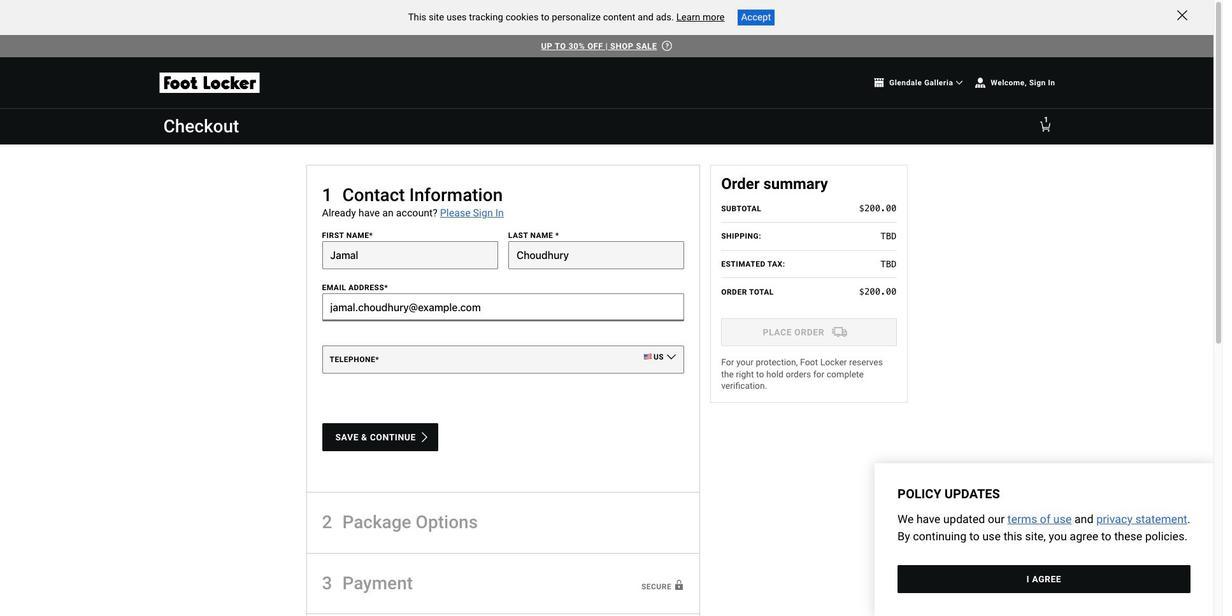 Task type: locate. For each thing, give the bounding box(es) containing it.
none email field inside step 1 of 4, contact information element
[[322, 294, 685, 322]]

None text field
[[508, 241, 685, 269]]

cookie banner region
[[0, 0, 1214, 35]]

None telephone field
[[322, 346, 685, 374]]

foot locker logo links to the home page image
[[158, 73, 260, 93]]

more information about up to 30% off | shop sale promotion image
[[662, 41, 673, 51]]

None email field
[[322, 294, 685, 322]]

none text field inside step 1 of 4, contact information element
[[322, 241, 498, 269]]

required element
[[369, 231, 373, 240], [556, 231, 559, 240], [384, 283, 388, 292], [375, 356, 379, 365]]

None text field
[[322, 241, 498, 269]]



Task type: vqa. For each thing, say whether or not it's contained in the screenshot.
Close icon
yes



Task type: describe. For each thing, give the bounding box(es) containing it.
primary element
[[148, 109, 1066, 145]]

none text field inside step 1 of 4, contact information element
[[508, 241, 685, 269]]

close image
[[1178, 10, 1188, 20]]

step 1 of 4, contact information element
[[306, 165, 701, 493]]

place order image
[[823, 325, 857, 340]]

step 4 of 4, review element
[[306, 615, 701, 617]]

privacy banner region
[[875, 464, 1214, 617]]

none telephone field inside step 1 of 4, contact information element
[[322, 346, 685, 374]]



